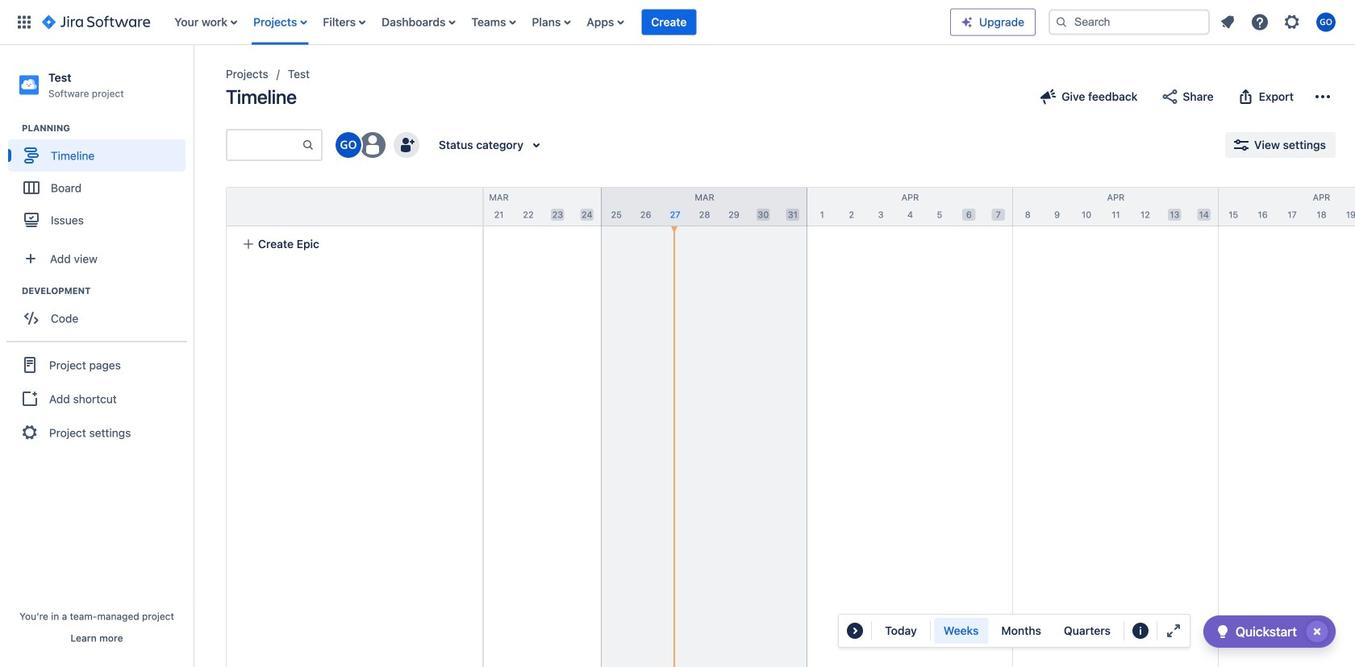 Task type: locate. For each thing, give the bounding box(es) containing it.
settings image
[[1283, 13, 1302, 32]]

list item
[[642, 0, 696, 45]]

timeline grid
[[190, 187, 1355, 668]]

row inside 'timeline' "grid"
[[227, 188, 482, 227]]

group
[[8, 122, 193, 241], [8, 285, 193, 340], [6, 341, 187, 456], [934, 619, 1120, 645]]

None search field
[[1049, 9, 1210, 35]]

5 column header from the left
[[1013, 188, 1219, 226]]

0 vertical spatial heading
[[22, 122, 193, 135]]

2 heading from the top
[[22, 285, 193, 298]]

appswitcher icon image
[[15, 13, 34, 32]]

row group inside 'timeline' "grid"
[[226, 187, 482, 227]]

column header
[[190, 188, 396, 226], [396, 188, 602, 226], [602, 188, 807, 226], [807, 188, 1013, 226], [1013, 188, 1219, 226], [1219, 188, 1355, 226]]

row
[[227, 188, 482, 227]]

row group
[[226, 187, 482, 227]]

Search field
[[1049, 9, 1210, 35]]

jira software image
[[42, 13, 150, 32], [42, 13, 150, 32]]

1 vertical spatial heading
[[22, 285, 193, 298]]

1 horizontal spatial list
[[1213, 8, 1346, 37]]

export icon image
[[1236, 87, 1256, 106]]

3 column header from the left
[[602, 188, 807, 226]]

4 column header from the left
[[807, 188, 1013, 226]]

6 column header from the left
[[1219, 188, 1355, 226]]

heading
[[22, 122, 193, 135], [22, 285, 193, 298]]

list
[[166, 0, 950, 45], [1213, 8, 1346, 37]]

0 horizontal spatial list
[[166, 0, 950, 45]]

banner
[[0, 0, 1355, 45]]

sidebar navigation image
[[176, 65, 211, 97]]

notifications image
[[1218, 13, 1237, 32]]

sidebar element
[[0, 45, 194, 668]]

1 heading from the top
[[22, 122, 193, 135]]



Task type: describe. For each thing, give the bounding box(es) containing it.
check image
[[1213, 623, 1232, 642]]

enter full screen image
[[1164, 622, 1183, 641]]

add people image
[[397, 136, 416, 155]]

heading for development image
[[22, 285, 193, 298]]

planning image
[[2, 119, 22, 138]]

2 column header from the left
[[396, 188, 602, 226]]

primary element
[[10, 0, 950, 45]]

search image
[[1055, 16, 1068, 29]]

heading for planning image
[[22, 122, 193, 135]]

your profile and settings image
[[1316, 13, 1336, 32]]

help image
[[1250, 13, 1270, 32]]

development image
[[2, 282, 22, 301]]

dismiss quickstart image
[[1304, 620, 1330, 645]]

1 column header from the left
[[190, 188, 396, 226]]

Search timeline text field
[[227, 131, 302, 160]]

legend image
[[1131, 622, 1150, 641]]



Task type: vqa. For each thing, say whether or not it's contained in the screenshot.
the check IMAGE
yes



